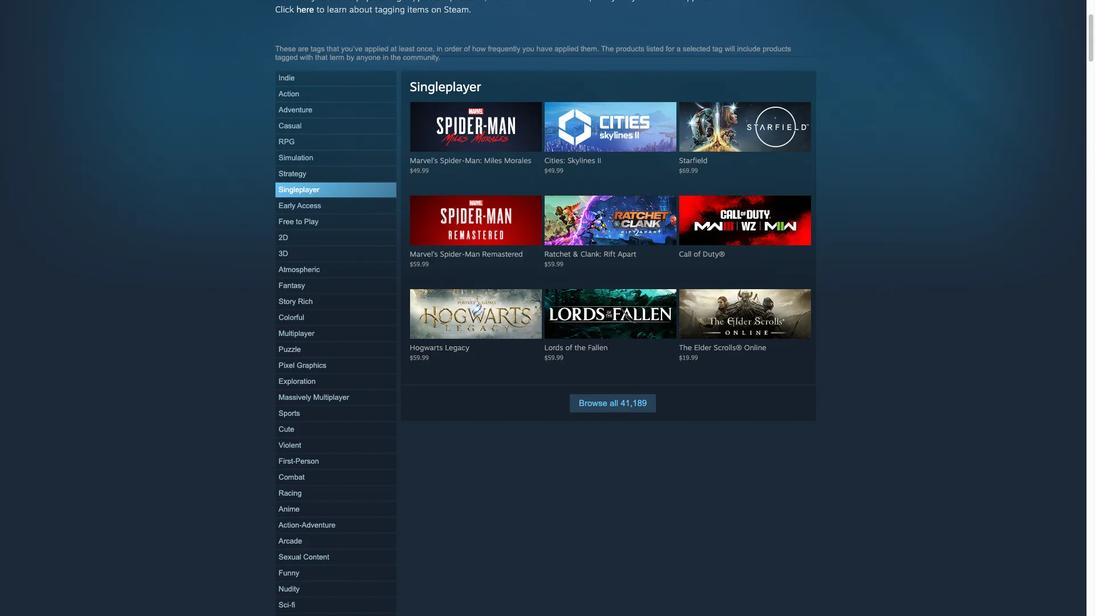 Task type: describe. For each thing, give the bounding box(es) containing it.
selected
[[683, 45, 711, 53]]

click
[[275, 4, 294, 15]]

call
[[679, 249, 692, 259]]

3d
[[279, 249, 288, 258]]

on
[[432, 4, 442, 15]]

scrolls®
[[714, 343, 742, 352]]

tags
[[311, 45, 325, 53]]

action
[[279, 90, 299, 98]]

browse all 41,189
[[579, 398, 647, 408]]

41,189
[[621, 398, 647, 408]]

2d
[[279, 233, 288, 242]]

racing
[[279, 489, 302, 498]]

marvel's spider-man remastered $59.99
[[410, 249, 523, 268]]

1 applied from the left
[[365, 45, 389, 53]]

you've
[[341, 45, 363, 53]]

0 horizontal spatial in
[[383, 53, 389, 62]]

massively
[[279, 393, 311, 402]]

of for lords of the fallen $59.99
[[566, 343, 573, 352]]

0 vertical spatial adventure
[[279, 106, 313, 114]]

2 applied from the left
[[555, 45, 579, 53]]

tagging
[[375, 4, 405, 15]]

free
[[279, 217, 294, 226]]

once,
[[417, 45, 435, 53]]

a
[[677, 45, 681, 53]]

starfield
[[679, 156, 708, 165]]

the inside the these are tags that you've applied at least once, in order of how frequently you have applied them. the products listed for a selected tag will include products tagged with that term by anyone in the community.
[[601, 45, 614, 53]]

marvel's spider-man: miles morales $49.99
[[410, 156, 532, 174]]

these
[[275, 45, 296, 53]]

remastered
[[482, 249, 523, 259]]

rich
[[298, 297, 313, 306]]

man:
[[465, 156, 482, 165]]

the inside the these are tags that you've applied at least once, in order of how frequently you have applied them. the products listed for a selected tag will include products tagged with that term by anyone in the community.
[[391, 53, 401, 62]]

cities: skylines ii $49.99
[[545, 156, 602, 174]]

free to play
[[279, 217, 319, 226]]

content
[[304, 553, 330, 562]]

casual
[[279, 122, 302, 130]]

1 horizontal spatial in
[[437, 45, 443, 53]]

$49.99 inside cities: skylines ii $49.99
[[545, 167, 564, 174]]

lords of the fallen $59.99
[[545, 343, 608, 361]]

first-
[[279, 457, 296, 466]]

nudity
[[279, 585, 300, 594]]

learn
[[327, 4, 347, 15]]

listed
[[647, 45, 664, 53]]

$59.99 inside lords of the fallen $59.99
[[545, 354, 564, 361]]

violent
[[279, 441, 301, 450]]

will
[[725, 45, 735, 53]]

least
[[399, 45, 415, 53]]

are
[[298, 45, 309, 53]]

pixel graphics
[[279, 361, 327, 370]]

man
[[465, 249, 480, 259]]

$59.99 inside marvel's spider-man remastered $59.99
[[410, 260, 429, 268]]

browse
[[579, 398, 608, 408]]

at
[[391, 45, 397, 53]]

exploration
[[279, 377, 316, 386]]

puzzle
[[279, 345, 301, 354]]

ii
[[598, 156, 602, 165]]

combat
[[279, 473, 305, 482]]

how
[[472, 45, 486, 53]]

hogwarts legacy $59.99
[[410, 343, 470, 361]]

by
[[347, 53, 355, 62]]

tag
[[713, 45, 723, 53]]

starfield $69.99
[[679, 156, 708, 174]]

play
[[304, 217, 319, 226]]

story
[[279, 297, 296, 306]]

anyone
[[357, 53, 381, 62]]

arcade
[[279, 537, 302, 546]]

$59.99 inside hogwarts legacy $59.99
[[410, 354, 429, 361]]

community.
[[403, 53, 441, 62]]

1 horizontal spatial to
[[317, 4, 325, 15]]

online
[[745, 343, 767, 352]]

$19.99
[[679, 354, 698, 361]]

marvel's for marvel's spider-man remastered
[[410, 249, 438, 259]]

early
[[279, 201, 296, 210]]

miles
[[484, 156, 502, 165]]

1 vertical spatial adventure
[[302, 521, 336, 530]]

ratchet
[[545, 249, 571, 259]]

fallen
[[588, 343, 608, 352]]

singleplayer link
[[410, 79, 481, 94]]

elder
[[694, 343, 712, 352]]

spider- for man:
[[440, 156, 465, 165]]

hogwarts
[[410, 343, 443, 352]]

all
[[610, 398, 619, 408]]

the inside the elder scrolls® online $19.99
[[679, 343, 692, 352]]

sexual
[[279, 553, 301, 562]]

order
[[445, 45, 462, 53]]

these are tags that you've applied at least once, in order of how frequently you have applied them. the products listed for a selected tag will include products tagged with that term by anyone in the community.
[[275, 45, 792, 62]]



Task type: locate. For each thing, give the bounding box(es) containing it.
skylines
[[568, 156, 596, 165]]

marvel's left man
[[410, 249, 438, 259]]

anime
[[279, 505, 300, 514]]

marvel's inside marvel's spider-man: miles morales $49.99
[[410, 156, 438, 165]]

spider-
[[440, 156, 465, 165], [440, 249, 465, 259]]

apart
[[618, 249, 637, 259]]

2 marvel's from the top
[[410, 249, 438, 259]]

rift
[[604, 249, 616, 259]]

legacy
[[445, 343, 470, 352]]

0 horizontal spatial the
[[391, 53, 401, 62]]

steam.
[[444, 4, 471, 15]]

the
[[601, 45, 614, 53], [679, 343, 692, 352]]

cute
[[279, 425, 294, 434]]

1 marvel's from the top
[[410, 156, 438, 165]]

0 vertical spatial singleplayer
[[410, 79, 481, 94]]

fi
[[292, 601, 295, 609]]

of right lords
[[566, 343, 573, 352]]

adventure up content
[[302, 521, 336, 530]]

marvel's for marvel's spider-man: miles morales
[[410, 156, 438, 165]]

multiplayer
[[279, 329, 315, 338], [313, 393, 349, 402]]

the right them. on the right of page
[[601, 45, 614, 53]]

1 spider- from the top
[[440, 156, 465, 165]]

multiplayer down colorful
[[279, 329, 315, 338]]

of inside lords of the fallen $59.99
[[566, 343, 573, 352]]

morales
[[505, 156, 532, 165]]

spider- left remastered
[[440, 249, 465, 259]]

of
[[464, 45, 470, 53], [694, 249, 701, 259], [566, 343, 573, 352]]

sci-
[[279, 601, 292, 609]]

simulation
[[279, 154, 313, 162]]

term
[[330, 53, 345, 62]]

products left listed
[[616, 45, 645, 53]]

1 horizontal spatial the
[[575, 343, 586, 352]]

0 vertical spatial spider-
[[440, 156, 465, 165]]

singleplayer up "early access"
[[279, 185, 320, 194]]

with
[[300, 53, 313, 62]]

0 horizontal spatial of
[[464, 45, 470, 53]]

$69.99
[[679, 167, 698, 174]]

the left fallen
[[575, 343, 586, 352]]

applied right have
[[555, 45, 579, 53]]

1 horizontal spatial $49.99
[[545, 167, 564, 174]]

$49.99 inside marvel's spider-man: miles morales $49.99
[[410, 167, 429, 174]]

atmospheric
[[279, 265, 320, 274]]

clank:
[[581, 249, 602, 259]]

products
[[616, 45, 645, 53], [763, 45, 792, 53]]

applied left at
[[365, 45, 389, 53]]

duty®
[[703, 249, 725, 259]]

0 horizontal spatial applied
[[365, 45, 389, 53]]

lords
[[545, 343, 564, 352]]

include
[[738, 45, 761, 53]]

in
[[437, 45, 443, 53], [383, 53, 389, 62]]

pixel
[[279, 361, 295, 370]]

ratchet & clank: rift apart $59.99
[[545, 249, 637, 268]]

0 vertical spatial to
[[317, 4, 325, 15]]

the up $19.99
[[679, 343, 692, 352]]

that right tags
[[327, 45, 339, 53]]

to right here link
[[317, 4, 325, 15]]

graphics
[[297, 361, 327, 370]]

1 vertical spatial spider-
[[440, 249, 465, 259]]

of inside the these are tags that you've applied at least once, in order of how frequently you have applied them. the products listed for a selected tag will include products tagged with that term by anyone in the community.
[[464, 45, 470, 53]]

1 horizontal spatial the
[[679, 343, 692, 352]]

1 horizontal spatial products
[[763, 45, 792, 53]]

cities:
[[545, 156, 566, 165]]

rpg
[[279, 138, 295, 146]]

2 spider- from the top
[[440, 249, 465, 259]]

2 $49.99 from the left
[[545, 167, 564, 174]]

massively multiplayer
[[279, 393, 349, 402]]

for
[[666, 45, 675, 53]]

colorful
[[279, 313, 304, 322]]

1 vertical spatial the
[[679, 343, 692, 352]]

person
[[296, 457, 319, 466]]

adventure up casual
[[279, 106, 313, 114]]

that
[[327, 45, 339, 53], [315, 53, 328, 62]]

here
[[297, 4, 314, 15]]

0 horizontal spatial $49.99
[[410, 167, 429, 174]]

0 horizontal spatial products
[[616, 45, 645, 53]]

in left at
[[383, 53, 389, 62]]

1 vertical spatial to
[[296, 217, 302, 226]]

2 products from the left
[[763, 45, 792, 53]]

in left order
[[437, 45, 443, 53]]

you
[[523, 45, 535, 53]]

action-
[[279, 521, 302, 530]]

1 vertical spatial of
[[694, 249, 701, 259]]

to left play
[[296, 217, 302, 226]]

spider- left miles
[[440, 156, 465, 165]]

funny
[[279, 569, 299, 578]]

marvel's
[[410, 156, 438, 165], [410, 249, 438, 259]]

marvel's inside marvel's spider-man remastered $59.99
[[410, 249, 438, 259]]

sports
[[279, 409, 300, 418]]

spider- for man
[[440, 249, 465, 259]]

indie
[[279, 74, 295, 82]]

the left community.
[[391, 53, 401, 62]]

&
[[573, 249, 579, 259]]

action-adventure
[[279, 521, 336, 530]]

browse all 41,189 link
[[570, 394, 656, 413]]

1 vertical spatial marvel's
[[410, 249, 438, 259]]

2 horizontal spatial of
[[694, 249, 701, 259]]

singleplayer down community.
[[410, 79, 481, 94]]

0 vertical spatial of
[[464, 45, 470, 53]]

of right call
[[694, 249, 701, 259]]

of for call of duty®
[[694, 249, 701, 259]]

here link
[[297, 4, 314, 15]]

0 vertical spatial marvel's
[[410, 156, 438, 165]]

0 horizontal spatial to
[[296, 217, 302, 226]]

1 vertical spatial multiplayer
[[313, 393, 349, 402]]

$59.99 inside ratchet & clank: rift apart $59.99
[[545, 260, 564, 268]]

adventure
[[279, 106, 313, 114], [302, 521, 336, 530]]

0 vertical spatial multiplayer
[[279, 329, 315, 338]]

fantasy
[[279, 281, 305, 290]]

multiplayer right massively
[[313, 393, 349, 402]]

1 horizontal spatial singleplayer
[[410, 79, 481, 94]]

0 horizontal spatial singleplayer
[[279, 185, 320, 194]]

tagged
[[275, 53, 298, 62]]

1 horizontal spatial of
[[566, 343, 573, 352]]

0 horizontal spatial the
[[601, 45, 614, 53]]

sexual content
[[279, 553, 330, 562]]

products right the include
[[763, 45, 792, 53]]

the inside lords of the fallen $59.99
[[575, 343, 586, 352]]

0 vertical spatial the
[[391, 53, 401, 62]]

singleplayer
[[410, 79, 481, 94], [279, 185, 320, 194]]

that right with
[[315, 53, 328, 62]]

$59.99
[[410, 260, 429, 268], [545, 260, 564, 268], [410, 354, 429, 361], [545, 354, 564, 361]]

2 vertical spatial of
[[566, 343, 573, 352]]

1 horizontal spatial applied
[[555, 45, 579, 53]]

about
[[350, 4, 373, 15]]

strategy
[[279, 169, 306, 178]]

1 products from the left
[[616, 45, 645, 53]]

1 vertical spatial singleplayer
[[279, 185, 320, 194]]

call of duty®
[[679, 249, 725, 259]]

spider- inside marvel's spider-man: miles morales $49.99
[[440, 156, 465, 165]]

the elder scrolls® online $19.99
[[679, 343, 767, 361]]

spider- inside marvel's spider-man remastered $59.99
[[440, 249, 465, 259]]

marvel's left "man:"
[[410, 156, 438, 165]]

early access
[[279, 201, 321, 210]]

of left how at the top left of page
[[464, 45, 470, 53]]

first-person
[[279, 457, 319, 466]]

1 vertical spatial the
[[575, 343, 586, 352]]

access
[[297, 201, 321, 210]]

have
[[537, 45, 553, 53]]

1 $49.99 from the left
[[410, 167, 429, 174]]

0 vertical spatial the
[[601, 45, 614, 53]]



Task type: vqa. For each thing, say whether or not it's contained in the screenshot.


